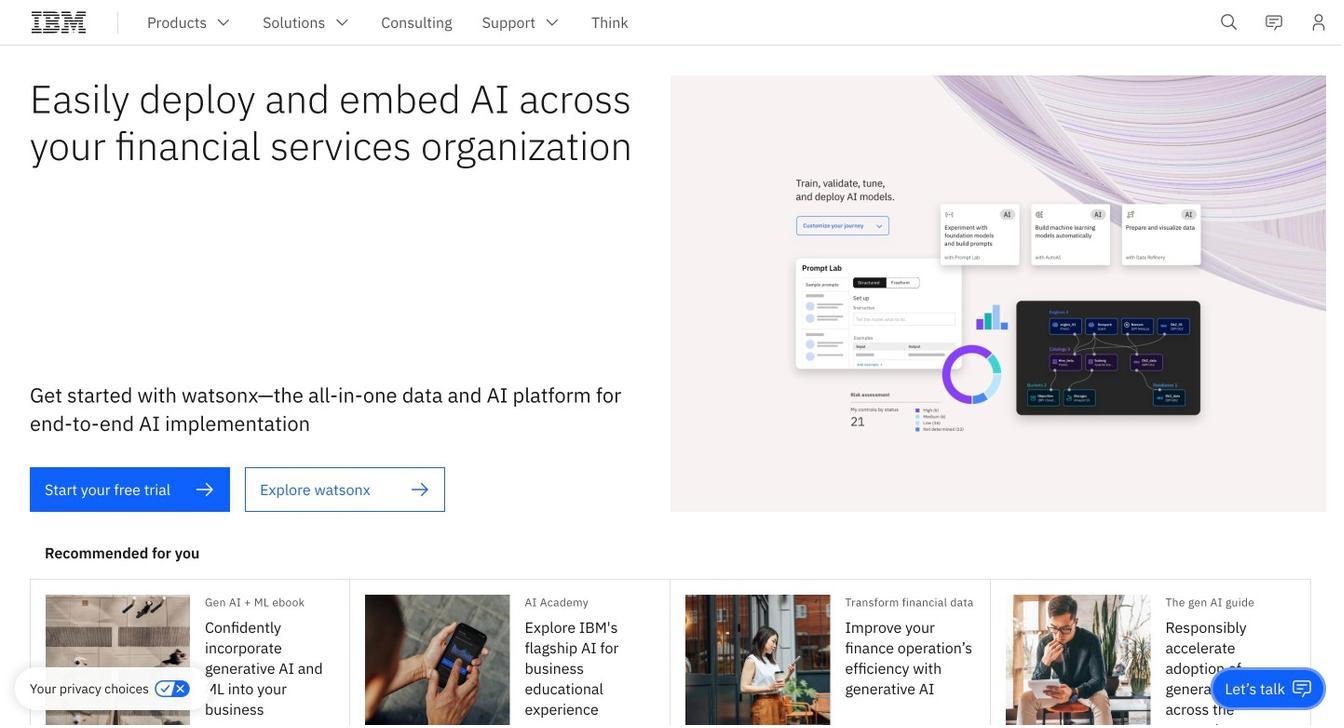 Task type: describe. For each thing, give the bounding box(es) containing it.
let's talk element
[[1225, 679, 1285, 699]]

your privacy choices element
[[30, 679, 149, 699]]



Task type: vqa. For each thing, say whether or not it's contained in the screenshot.
the Let's talk Element
yes



